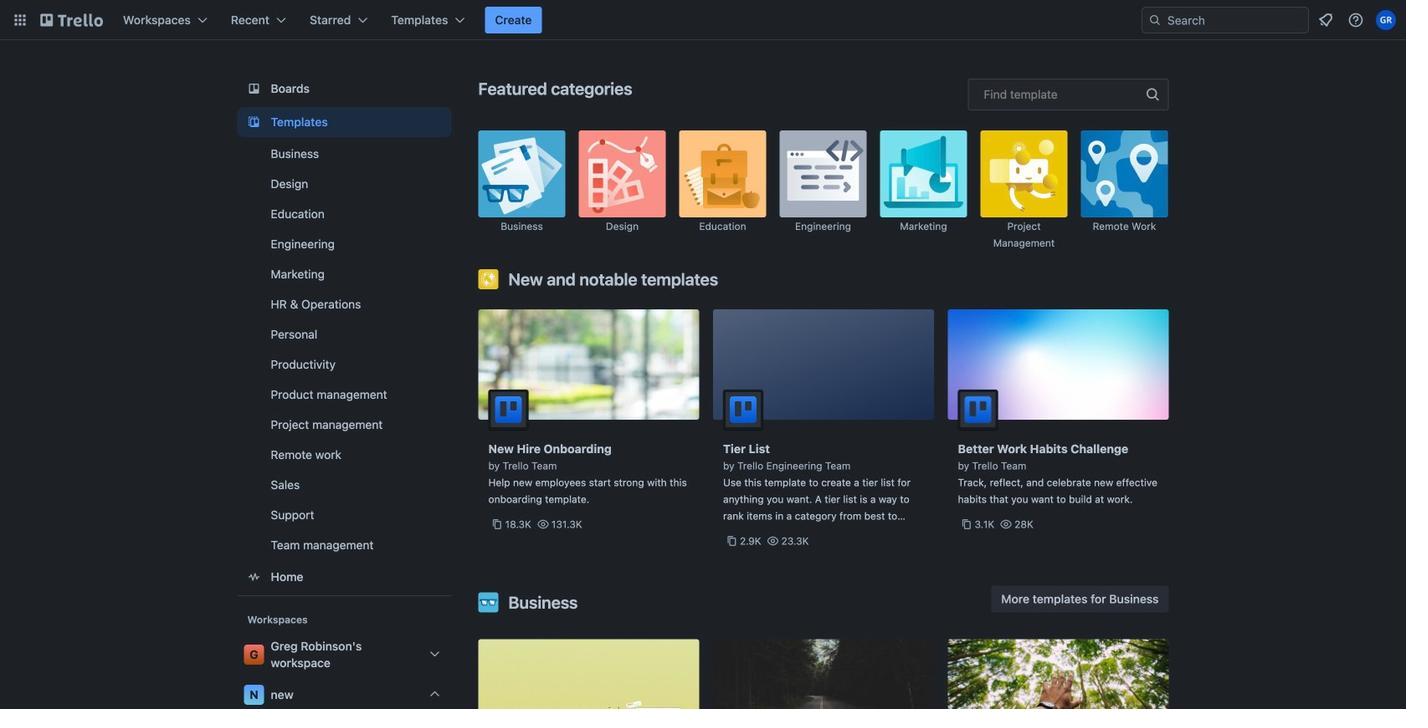 Task type: vqa. For each thing, say whether or not it's contained in the screenshot.
second Trello Team image from left
yes



Task type: locate. For each thing, give the bounding box(es) containing it.
1 trello team image from the left
[[488, 390, 529, 430]]

2 business icon image from the top
[[478, 593, 498, 613]]

remote work icon image
[[1081, 131, 1168, 218]]

trello team image
[[488, 390, 529, 430], [958, 390, 998, 430]]

engineering icon image
[[780, 131, 867, 218]]

1 business icon image from the top
[[478, 131, 565, 218]]

search image
[[1148, 13, 1162, 27]]

open information menu image
[[1348, 12, 1364, 28]]

board image
[[244, 79, 264, 99]]

home image
[[244, 567, 264, 588]]

business icon image
[[478, 131, 565, 218], [478, 593, 498, 613]]

marketing icon image
[[880, 131, 967, 218]]

template board image
[[244, 112, 264, 132]]

1 vertical spatial business icon image
[[478, 593, 498, 613]]

0 vertical spatial business icon image
[[478, 131, 565, 218]]

education icon image
[[679, 131, 766, 218]]

None field
[[968, 79, 1169, 110]]

0 horizontal spatial trello team image
[[488, 390, 529, 430]]

1 horizontal spatial trello team image
[[958, 390, 998, 430]]

back to home image
[[40, 7, 103, 33]]



Task type: describe. For each thing, give the bounding box(es) containing it.
project management icon image
[[981, 131, 1068, 218]]

greg robinson (gregrobinson96) image
[[1376, 10, 1396, 30]]

trello engineering team image
[[723, 390, 763, 430]]

design icon image
[[579, 131, 666, 218]]

0 notifications image
[[1316, 10, 1336, 30]]

Search field
[[1162, 8, 1308, 33]]

primary element
[[0, 0, 1406, 40]]

2 trello team image from the left
[[958, 390, 998, 430]]



